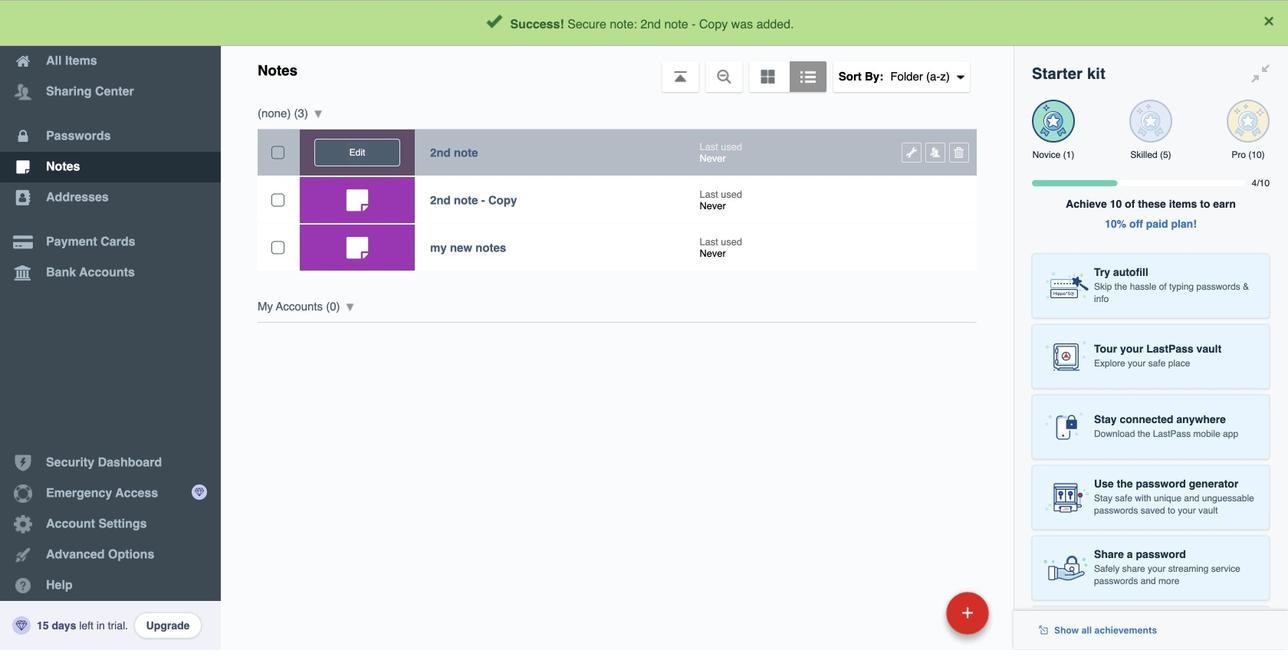 Task type: describe. For each thing, give the bounding box(es) containing it.
vault options navigation
[[221, 46, 1014, 92]]

new item element
[[841, 591, 995, 635]]

search my vault text field
[[370, 6, 983, 40]]

Search search field
[[370, 6, 983, 40]]



Task type: vqa. For each thing, say whether or not it's contained in the screenshot.
password field at right
no



Task type: locate. For each thing, give the bounding box(es) containing it.
main navigation navigation
[[0, 0, 221, 650]]

new item navigation
[[841, 588, 999, 650]]

alert
[[0, 0, 1289, 46]]



